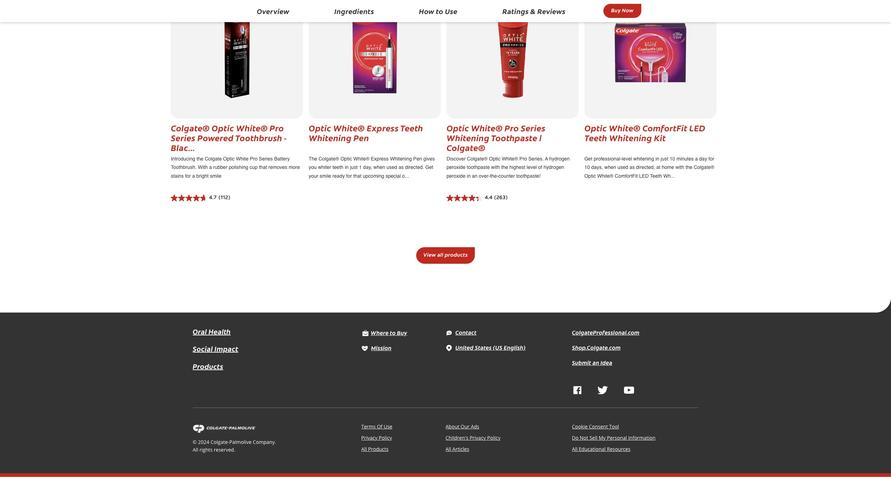 Task type: describe. For each thing, give the bounding box(es) containing it.
colgateprofessional.com
[[572, 328, 640, 336]]

used inside the colgate® optic white® express whitening pen gives you whiter teeth in just 1 day, when used as directed. get your smile ready for that upcoming special o...
[[387, 165, 397, 170]]

children's
[[446, 435, 468, 441]]

introducing
[[171, 156, 195, 162]]

polishing
[[229, 165, 248, 170]]

all for all articles
[[446, 446, 451, 453]]

social
[[193, 344, 213, 354]]

that inside the colgate® optic white® express whitening pen gives you whiter teeth in just 1 day, when used as directed. get your smile ready for that upcoming special o...
[[353, 173, 362, 179]]

facebook image
[[573, 386, 582, 394]]

buy now button
[[604, 4, 641, 18]]

view
[[423, 251, 436, 258]]

toothpaste
[[467, 165, 490, 170]]

ratings & reviews button
[[496, 4, 573, 19]]

optic inside optic white® comfortfit led teeth whitening kit
[[585, 122, 607, 133]]

the inside optic white® pro series whitening toothpaste | colgate® discover colgate® optic white® pro series. a hydrogen peroxide toothpaste with the highest level of hydrogen peroxide in an over-the-counter toothpaste!
[[501, 165, 508, 170]]

just inside get professional-level whitening in just 10 minutes a day for 10 days, when used as directed, at home with the colgate® optic white®  comfortfit led teeth wh...
[[661, 156, 668, 162]]

|
[[539, 132, 542, 143]]

1 horizontal spatial series
[[259, 156, 273, 162]]

minutes
[[677, 156, 694, 162]]

1 vertical spatial buy
[[397, 329, 407, 336]]

use for terms of use
[[384, 423, 392, 430]]

white
[[236, 156, 249, 162]]

do not sell my personal information
[[572, 435, 656, 441]]

at
[[656, 165, 661, 170]]

pro left -
[[270, 122, 284, 133]]

colgate® inside get professional-level whitening in just 10 minutes a day for 10 days, when used as directed, at home with the colgate® optic white®  comfortfit led teeth wh...
[[694, 165, 714, 170]]

with
[[198, 165, 208, 170]]

white® inside optic white® comfortfit led teeth whitening kit
[[609, 122, 641, 133]]

cookie consent tool link
[[572, 423, 619, 430]]

all
[[437, 251, 443, 258]]

ratings & reviews
[[503, 6, 566, 16]]

overview
[[257, 6, 289, 16]]

days,
[[591, 165, 603, 170]]

rounded corner image
[[876, 297, 891, 313]]

all educational resources
[[572, 446, 631, 453]]

with inside get professional-level whitening in just 10 minutes a day for 10 days, when used as directed, at home with the colgate® optic white®  comfortfit led teeth wh...
[[676, 165, 684, 170]]

0 vertical spatial hydrogen
[[549, 156, 570, 162]]

2 privacy from the left
[[470, 435, 486, 441]]

2 peroxide from the top
[[447, 173, 466, 179]]

with inside optic white® pro series whitening toothpaste | colgate® discover colgate® optic white® pro series. a hydrogen peroxide toothpaste with the highest level of hydrogen peroxide in an over-the-counter toothpaste!
[[491, 165, 500, 170]]

0 vertical spatial products
[[193, 361, 223, 371]]

submit an idea link
[[572, 359, 612, 366]]

(112)
[[219, 196, 230, 201]]

a inside get professional-level whitening in just 10 minutes a day for 10 days, when used as directed, at home with the colgate® optic white®  comfortfit led teeth wh...
[[695, 156, 698, 162]]

stains
[[171, 173, 184, 179]]

pro left '|'
[[505, 122, 519, 133]]

all for all products
[[361, 446, 367, 453]]

impact
[[215, 344, 238, 354]]

terms
[[361, 423, 376, 430]]

&
[[530, 6, 536, 16]]

cup
[[250, 165, 258, 170]]

optic inside optic white® express teeth whitening pen
[[309, 122, 331, 133]]

cookie
[[572, 423, 588, 430]]

1 vertical spatial hydrogen
[[544, 165, 564, 170]]

optic white® comfortfit led teeth whitening kit image
[[608, 5, 694, 100]]

optic up discover
[[447, 122, 469, 133]]

that inside the colgate® optic white® pro series powered toothbrush - blac... introducing the colgate optic white pro series battery toothbrush. with a rubber polishing cup that removes more stains for a bright smile
[[259, 165, 267, 170]]

tool
[[609, 423, 619, 430]]

of
[[377, 423, 382, 430]]

(us
[[493, 344, 503, 351]]

whiter
[[318, 165, 331, 170]]

led inside get professional-level whitening in just 10 minutes a day for 10 days, when used as directed, at home with the colgate® optic white®  comfortfit led teeth wh...
[[639, 173, 649, 179]]

colgateprofessional.com link
[[572, 328, 640, 336]]

white® inside the colgate® optic white® pro series powered toothbrush - blac... introducing the colgate optic white pro series battery toothbrush. with a rubber polishing cup that removes more stains for a bright smile
[[236, 122, 268, 133]]

personal
[[607, 435, 627, 441]]

mission
[[371, 344, 392, 352]]

the
[[309, 156, 317, 162]]

when inside the colgate® optic white® express whitening pen gives you whiter teeth in just 1 day, when used as directed. get your smile ready for that upcoming special o...
[[373, 165, 385, 170]]

states
[[475, 344, 492, 351]]

optic inside get professional-level whitening in just 10 minutes a day for 10 days, when used as directed, at home with the colgate® optic white®  comfortfit led teeth wh...
[[585, 173, 596, 179]]

(263)
[[494, 196, 508, 201]]

whitening
[[633, 156, 654, 162]]

where to buy
[[371, 329, 407, 336]]

do
[[572, 435, 579, 441]]

get professional-level whitening in just 10 minutes a day for 10 days, when used as directed, at home with the colgate® optic white®  comfortfit led teeth wh...
[[585, 156, 714, 179]]

toothpaste
[[491, 132, 537, 143]]

health
[[209, 327, 231, 336]]

bright
[[196, 173, 209, 179]]

powered
[[197, 132, 234, 143]]

in inside the colgate® optic white® express whitening pen gives you whiter teeth in just 1 day, when used as directed. get your smile ready for that upcoming special o...
[[345, 165, 349, 170]]

smile inside the colgate® optic white® express whitening pen gives you whiter teeth in just 1 day, when used as directed. get your smile ready for that upcoming special o...
[[320, 173, 331, 179]]

whitening inside optic white® pro series whitening toothpaste | colgate® discover colgate® optic white® pro series. a hydrogen peroxide toothpaste with the highest level of hydrogen peroxide in an over-the-counter toothpaste!
[[447, 132, 489, 143]]

teeth inside optic white® express teeth whitening pen
[[400, 122, 423, 133]]

for inside the colgate® optic white® express whitening pen gives you whiter teeth in just 1 day, when used as directed. get your smile ready for that upcoming special o...
[[346, 173, 352, 179]]

all for all educational resources
[[572, 446, 578, 453]]

to for where
[[390, 329, 396, 336]]

not
[[580, 435, 588, 441]]

all educational resources link
[[572, 446, 631, 453]]

optic white® express teeth whitening pen
[[309, 122, 423, 143]]

resources
[[607, 446, 631, 453]]

submit an idea
[[572, 359, 612, 366]]

1 peroxide from the top
[[447, 165, 466, 170]]

©
[[193, 439, 197, 446]]

products
[[445, 251, 468, 258]]

white® inside get professional-level whitening in just 10 minutes a day for 10 days, when used as directed, at home with the colgate® optic white®  comfortfit led teeth wh...
[[597, 173, 614, 179]]

directed,
[[636, 165, 655, 170]]

4.7 (112)
[[209, 196, 230, 201]]

my
[[599, 435, 606, 441]]

4.4 (263)
[[485, 196, 508, 201]]

teeth
[[333, 165, 344, 170]]

ingredients button
[[327, 4, 381, 19]]

series.
[[529, 156, 544, 162]]

ready
[[333, 173, 345, 179]]

colgate® inside the colgate® optic white® pro series powered toothbrush - blac... introducing the colgate optic white pro series battery toothbrush. with a rubber polishing cup that removes more stains for a bright smile
[[171, 122, 210, 133]]

just inside the colgate® optic white® express whitening pen gives you whiter teeth in just 1 day, when used as directed. get your smile ready for that upcoming special o...
[[350, 165, 358, 170]]

colgate
[[205, 156, 222, 162]]

0 horizontal spatial series
[[171, 132, 195, 143]]

colgate® optic white® pro series powered toothbrush - blac... introducing the colgate optic white pro series battery toothbrush. with a rubber polishing cup that removes more stains for a bright smile
[[171, 122, 300, 179]]

blac...
[[171, 141, 195, 153]]

company.
[[253, 439, 276, 446]]

teeth inside get professional-level whitening in just 10 minutes a day for 10 days, when used as directed, at home with the colgate® optic white®  comfortfit led teeth wh...
[[650, 173, 662, 179]]

optic white® pro series whitening toothpaste | colgate® image
[[480, 5, 545, 100]]

overview button
[[250, 4, 296, 19]]

youtube image
[[624, 386, 634, 394]]

-
[[284, 132, 287, 143]]

the inside get professional-level whitening in just 10 minutes a day for 10 days, when used as directed, at home with the colgate® optic white®  comfortfit led teeth wh...
[[686, 165, 693, 170]]



Task type: locate. For each thing, give the bounding box(es) containing it.
to right how
[[436, 6, 443, 16]]

information
[[628, 435, 656, 441]]

kit
[[654, 132, 666, 143]]

2 horizontal spatial teeth
[[650, 173, 662, 179]]

white® inside the colgate® optic white® express whitening pen gives you whiter teeth in just 1 day, when used as directed. get your smile ready for that upcoming special o...
[[353, 156, 370, 162]]

use
[[445, 6, 458, 16], [384, 423, 392, 430]]

1 vertical spatial peroxide
[[447, 173, 466, 179]]

0 vertical spatial pen
[[354, 132, 369, 143]]

all down ©
[[193, 447, 198, 453]]

all inside © 2024 colgate-palmolive company. all rights reserved.
[[193, 447, 198, 453]]

0 horizontal spatial get
[[425, 165, 433, 170]]

whitening inside optic white® comfortfit led teeth whitening kit
[[609, 132, 652, 143]]

the down minutes
[[686, 165, 693, 170]]

how to use button
[[412, 4, 465, 19]]

optic up colgate
[[212, 122, 234, 133]]

series up removes
[[259, 156, 273, 162]]

an left idea
[[593, 359, 599, 366]]

our
[[461, 423, 470, 430]]

2 vertical spatial in
[[467, 173, 471, 179]]

toothpaste!
[[516, 173, 541, 179]]

for right "ready" at the top of page
[[346, 173, 352, 179]]

express inside optic white® express teeth whitening pen
[[367, 122, 399, 133]]

hydrogen
[[549, 156, 570, 162], [544, 165, 564, 170]]

0 horizontal spatial products
[[193, 361, 223, 371]]

to for how
[[436, 6, 443, 16]]

1 horizontal spatial in
[[467, 173, 471, 179]]

2 horizontal spatial in
[[656, 156, 659, 162]]

children's privacy policy link
[[446, 435, 500, 441]]

twitter image
[[598, 386, 608, 394]]

smile inside the colgate® optic white® pro series powered toothbrush - blac... introducing the colgate optic white pro series battery toothbrush. with a rubber polishing cup that removes more stains for a bright smile
[[210, 173, 221, 179]]

0 vertical spatial get
[[585, 156, 592, 162]]

pen inside the colgate® optic white® express whitening pen gives you whiter teeth in just 1 day, when used as directed. get your smile ready for that upcoming special o...
[[413, 156, 422, 162]]

white®
[[236, 122, 268, 133], [333, 122, 365, 133], [471, 122, 503, 133], [609, 122, 641, 133], [353, 156, 370, 162], [502, 156, 518, 162], [597, 173, 614, 179]]

more
[[289, 165, 300, 170]]

your
[[309, 173, 318, 179]]

view all products
[[423, 251, 468, 258]]

hydrogen down "a"
[[544, 165, 564, 170]]

rubber
[[213, 165, 227, 170]]

with down minutes
[[676, 165, 684, 170]]

0 horizontal spatial comfortfit
[[615, 173, 638, 179]]

optic up the rubber
[[223, 156, 235, 162]]

an inside optic white® pro series whitening toothpaste | colgate® discover colgate® optic white® pro series. a hydrogen peroxide toothpaste with the highest level of hydrogen peroxide in an over-the-counter toothpaste!
[[472, 173, 478, 179]]

all products link
[[361, 446, 389, 453]]

get inside the colgate® optic white® express whitening pen gives you whiter teeth in just 1 day, when used as directed. get your smile ready for that upcoming special o...
[[425, 165, 433, 170]]

when inside get professional-level whitening in just 10 minutes a day for 10 days, when used as directed, at home with the colgate® optic white®  comfortfit led teeth wh...
[[604, 165, 616, 170]]

contact
[[455, 328, 477, 336]]

all articles
[[446, 446, 469, 453]]

united
[[455, 344, 474, 351]]

4.7
[[209, 196, 217, 201]]

terms of use link
[[361, 423, 392, 430]]

with
[[491, 165, 500, 170], [676, 165, 684, 170]]

get down gives at the left
[[425, 165, 433, 170]]

whitening up directed.
[[390, 156, 412, 162]]

1 horizontal spatial 10
[[670, 156, 675, 162]]

1 horizontal spatial buy
[[611, 6, 621, 14]]

0 horizontal spatial with
[[491, 165, 500, 170]]

optic
[[212, 122, 234, 133], [309, 122, 331, 133], [447, 122, 469, 133], [585, 122, 607, 133], [223, 156, 235, 162], [341, 156, 352, 162], [489, 156, 501, 162], [585, 173, 596, 179]]

for
[[709, 156, 714, 162], [185, 173, 191, 179], [346, 173, 352, 179]]

0 vertical spatial use
[[445, 6, 458, 16]]

oral health
[[193, 327, 231, 336]]

to inside button
[[436, 6, 443, 16]]

0 vertical spatial comfortfit
[[643, 122, 688, 133]]

just left 1
[[350, 165, 358, 170]]

1 horizontal spatial with
[[676, 165, 684, 170]]

1 horizontal spatial use
[[445, 6, 458, 16]]

smile down the rubber
[[210, 173, 221, 179]]

submit
[[572, 359, 591, 366]]

peroxide
[[447, 165, 466, 170], [447, 173, 466, 179]]

just
[[661, 156, 668, 162], [350, 165, 358, 170]]

2 policy from the left
[[487, 435, 500, 441]]

0 horizontal spatial when
[[373, 165, 385, 170]]

0 horizontal spatial used
[[387, 165, 397, 170]]

for inside the colgate® optic white® pro series powered toothbrush - blac... introducing the colgate optic white pro series battery toothbrush. with a rubber polishing cup that removes more stains for a bright smile
[[185, 173, 191, 179]]

1 policy from the left
[[379, 435, 392, 441]]

you
[[309, 165, 317, 170]]

privacy policy
[[361, 435, 392, 441]]

an down toothpaste
[[472, 173, 478, 179]]

10 up home at the top right of page
[[670, 156, 675, 162]]

0 horizontal spatial level
[[527, 165, 537, 170]]

of
[[538, 165, 542, 170]]

10 left days,
[[585, 165, 590, 170]]

in inside optic white® pro series whitening toothpaste | colgate® discover colgate® optic white® pro series. a hydrogen peroxide toothpaste with the highest level of hydrogen peroxide in an over-the-counter toothpaste!
[[467, 173, 471, 179]]

discover
[[447, 156, 466, 162]]

all left "articles"
[[446, 446, 451, 453]]

optic white® express teeth whitening pen image
[[332, 5, 418, 100]]

1 horizontal spatial led
[[690, 122, 706, 133]]

shop.colgate.com
[[572, 344, 621, 351]]

as up o...
[[399, 165, 404, 170]]

cookie consent tool
[[572, 423, 619, 430]]

1 vertical spatial just
[[350, 165, 358, 170]]

just up home at the top right of page
[[661, 156, 668, 162]]

0 vertical spatial in
[[656, 156, 659, 162]]

2 when from the left
[[604, 165, 616, 170]]

1 horizontal spatial privacy
[[470, 435, 486, 441]]

0 vertical spatial just
[[661, 156, 668, 162]]

the up with
[[197, 156, 203, 162]]

hydrogen right "a"
[[549, 156, 570, 162]]

day
[[699, 156, 707, 162]]

special
[[386, 173, 401, 179]]

contact link
[[446, 328, 477, 336]]

1 horizontal spatial just
[[661, 156, 668, 162]]

1 vertical spatial use
[[384, 423, 392, 430]]

0 horizontal spatial led
[[639, 173, 649, 179]]

2 horizontal spatial series
[[521, 122, 546, 133]]

use inside button
[[445, 6, 458, 16]]

1 horizontal spatial for
[[346, 173, 352, 179]]

as inside get professional-level whitening in just 10 minutes a day for 10 days, when used as directed, at home with the colgate® optic white®  comfortfit led teeth wh...
[[630, 165, 635, 170]]

colgate® up whiter
[[319, 156, 339, 162]]

1 horizontal spatial comfortfit
[[643, 122, 688, 133]]

united states (us english)
[[455, 344, 526, 351]]

1 vertical spatial an
[[593, 359, 599, 366]]

1 vertical spatial get
[[425, 165, 433, 170]]

colgate® up discover
[[447, 141, 485, 153]]

optic white® pro series whitening toothpaste | colgate® discover colgate® optic white® pro series. a hydrogen peroxide toothpaste with the highest level of hydrogen peroxide in an over-the-counter toothpaste!
[[447, 122, 570, 179]]

ratings
[[503, 6, 529, 16]]

as left directed,
[[630, 165, 635, 170]]

1 privacy from the left
[[361, 435, 378, 441]]

whitening inside optic white® express teeth whitening pen
[[309, 132, 352, 143]]

that down 1
[[353, 173, 362, 179]]

use right of
[[384, 423, 392, 430]]

as inside the colgate® optic white® express whitening pen gives you whiter teeth in just 1 day, when used as directed. get your smile ready for that upcoming special o...
[[399, 165, 404, 170]]

1 used from the left
[[387, 165, 397, 170]]

series inside optic white® pro series whitening toothpaste | colgate® discover colgate® optic white® pro series. a hydrogen peroxide toothpaste with the highest level of hydrogen peroxide in an over-the-counter toothpaste!
[[521, 122, 546, 133]]

optic down days,
[[585, 173, 596, 179]]

products down social
[[193, 361, 223, 371]]

a left bright
[[192, 173, 195, 179]]

1 vertical spatial led
[[639, 173, 649, 179]]

for right day
[[709, 156, 714, 162]]

led inside optic white® comfortfit led teeth whitening kit
[[690, 122, 706, 133]]

in right teeth
[[345, 165, 349, 170]]

1 vertical spatial products
[[368, 446, 389, 453]]

whitening up discover
[[447, 132, 489, 143]]

ads
[[471, 423, 479, 430]]

in up at
[[656, 156, 659, 162]]

when down 'professional-'
[[604, 165, 616, 170]]

used inside get professional-level whitening in just 10 minutes a day for 10 days, when used as directed, at home with the colgate® optic white®  comfortfit led teeth wh...
[[618, 165, 628, 170]]

colgate® up toothpaste
[[467, 156, 488, 162]]

0 horizontal spatial an
[[472, 173, 478, 179]]

social impact link
[[193, 343, 238, 355]]

where to buy link
[[361, 329, 407, 336]]

colgate® optic white® pro series powered toothbrush - blac... image
[[198, 5, 276, 100]]

led down directed,
[[639, 173, 649, 179]]

1 horizontal spatial a
[[209, 165, 212, 170]]

level left whitening
[[622, 156, 632, 162]]

a
[[545, 156, 548, 162]]

o...
[[402, 173, 409, 179]]

led up day
[[690, 122, 706, 133]]

1 vertical spatial 10
[[585, 165, 590, 170]]

pro up cup
[[250, 156, 258, 162]]

1 horizontal spatial when
[[604, 165, 616, 170]]

0 horizontal spatial for
[[185, 173, 191, 179]]

1 horizontal spatial that
[[353, 173, 362, 179]]

sell
[[590, 435, 598, 441]]

0 horizontal spatial smile
[[210, 173, 221, 179]]

whitening up whitening
[[609, 132, 652, 143]]

0 horizontal spatial that
[[259, 165, 267, 170]]

1 horizontal spatial used
[[618, 165, 628, 170]]

with up the-
[[491, 165, 500, 170]]

0 horizontal spatial 10
[[585, 165, 590, 170]]

optic up 'professional-'
[[585, 122, 607, 133]]

directed.
[[405, 165, 424, 170]]

0 horizontal spatial a
[[192, 173, 195, 179]]

that right cup
[[259, 165, 267, 170]]

0 vertical spatial that
[[259, 165, 267, 170]]

pen up directed.
[[413, 156, 422, 162]]

1 vertical spatial a
[[209, 165, 212, 170]]

0 horizontal spatial policy
[[379, 435, 392, 441]]

products down privacy policy
[[368, 446, 389, 453]]

1 horizontal spatial to
[[436, 6, 443, 16]]

0 horizontal spatial just
[[350, 165, 358, 170]]

0 vertical spatial buy
[[611, 6, 621, 14]]

oral health link
[[193, 327, 231, 336]]

2 horizontal spatial for
[[709, 156, 714, 162]]

reviews
[[537, 6, 566, 16]]

1 vertical spatial level
[[527, 165, 537, 170]]

over-
[[479, 173, 490, 179]]

children's privacy policy
[[446, 435, 500, 441]]

how to use
[[419, 6, 458, 16]]

0 vertical spatial a
[[695, 156, 698, 162]]

for inside get professional-level whitening in just 10 minutes a day for 10 days, when used as directed, at home with the colgate® optic white®  comfortfit led teeth wh...
[[709, 156, 714, 162]]

0 horizontal spatial use
[[384, 423, 392, 430]]

removes
[[268, 165, 287, 170]]

0 vertical spatial to
[[436, 6, 443, 16]]

1 horizontal spatial the
[[501, 165, 508, 170]]

used up the special
[[387, 165, 397, 170]]

the inside the colgate® optic white® pro series powered toothbrush - blac... introducing the colgate optic white pro series battery toothbrush. with a rubber polishing cup that removes more stains for a bright smile
[[197, 156, 203, 162]]

optic up teeth
[[341, 156, 352, 162]]

a left day
[[695, 156, 698, 162]]

shop.colgate.com link
[[572, 344, 621, 351]]

0 horizontal spatial pen
[[354, 132, 369, 143]]

2 vertical spatial a
[[192, 173, 195, 179]]

palmolive
[[229, 439, 252, 446]]

consent
[[589, 423, 608, 430]]

upcoming
[[363, 173, 384, 179]]

1 horizontal spatial teeth
[[585, 132, 607, 143]]

where
[[371, 329, 389, 336]]

toothbrush
[[235, 132, 282, 143]]

when up upcoming
[[373, 165, 385, 170]]

1 horizontal spatial products
[[368, 446, 389, 453]]

1 horizontal spatial pen
[[413, 156, 422, 162]]

optic up the
[[309, 122, 331, 133]]

all down privacy policy
[[361, 446, 367, 453]]

privacy policy link
[[361, 435, 392, 441]]

1 horizontal spatial get
[[585, 156, 592, 162]]

colgate® inside the colgate® optic white® express whitening pen gives you whiter teeth in just 1 day, when used as directed. get your smile ready for that upcoming special o...
[[319, 156, 339, 162]]

1 horizontal spatial an
[[593, 359, 599, 366]]

privacy down terms
[[361, 435, 378, 441]]

1 horizontal spatial policy
[[487, 435, 500, 441]]

2 with from the left
[[676, 165, 684, 170]]

pen up 1
[[354, 132, 369, 143]]

1 vertical spatial comfortfit
[[615, 173, 638, 179]]

the
[[197, 156, 203, 162], [501, 165, 508, 170], [686, 165, 693, 170]]

optic up the-
[[489, 156, 501, 162]]

educational
[[579, 446, 606, 453]]

0 horizontal spatial the
[[197, 156, 203, 162]]

used down 'professional-'
[[618, 165, 628, 170]]

battery
[[274, 156, 290, 162]]

use for how to use
[[445, 6, 458, 16]]

2 used from the left
[[618, 165, 628, 170]]

colgate® down day
[[694, 165, 714, 170]]

privacy
[[361, 435, 378, 441], [470, 435, 486, 441]]

express inside the colgate® optic white® express whitening pen gives you whiter teeth in just 1 day, when used as directed. get your smile ready for that upcoming special o...
[[371, 156, 389, 162]]

level inside get professional-level whitening in just 10 minutes a day for 10 days, when used as directed, at home with the colgate® optic white®  comfortfit led teeth wh...
[[622, 156, 632, 162]]

1 vertical spatial express
[[371, 156, 389, 162]]

in
[[656, 156, 659, 162], [345, 165, 349, 170], [467, 173, 471, 179]]

2024
[[198, 439, 209, 446]]

whitening up the
[[309, 132, 352, 143]]

teeth
[[400, 122, 423, 133], [585, 132, 607, 143], [650, 173, 662, 179]]

for down "toothbrush."
[[185, 173, 191, 179]]

comfortfit inside get professional-level whitening in just 10 minutes a day for 10 days, when used as directed, at home with the colgate® optic white®  comfortfit led teeth wh...
[[615, 173, 638, 179]]

1 horizontal spatial smile
[[320, 173, 331, 179]]

1 with from the left
[[491, 165, 500, 170]]

1 horizontal spatial as
[[630, 165, 635, 170]]

0 vertical spatial level
[[622, 156, 632, 162]]

pro up the highest
[[520, 156, 527, 162]]

buy right the where
[[397, 329, 407, 336]]

series up introducing
[[171, 132, 195, 143]]

oral
[[193, 327, 207, 336]]

view all products link
[[416, 247, 475, 264]]

about our ads
[[446, 423, 479, 430]]

in down toothpaste
[[467, 173, 471, 179]]

pen inside optic white® express teeth whitening pen
[[354, 132, 369, 143]]

policy
[[379, 435, 392, 441], [487, 435, 500, 441]]

in inside get professional-level whitening in just 10 minutes a day for 10 days, when used as directed, at home with the colgate® optic white®  comfortfit led teeth wh...
[[656, 156, 659, 162]]

1 smile from the left
[[210, 173, 221, 179]]

0 vertical spatial peroxide
[[447, 165, 466, 170]]

about our ads link
[[446, 423, 479, 430]]

teeth inside optic white® comfortfit led teeth whitening kit
[[585, 132, 607, 143]]

level left the of
[[527, 165, 537, 170]]

0 horizontal spatial privacy
[[361, 435, 378, 441]]

1 horizontal spatial level
[[622, 156, 632, 162]]

smile down whiter
[[320, 173, 331, 179]]

1 as from the left
[[399, 165, 404, 170]]

get up days,
[[585, 156, 592, 162]]

smile
[[210, 173, 221, 179], [320, 173, 331, 179]]

0 horizontal spatial as
[[399, 165, 404, 170]]

0 horizontal spatial to
[[390, 329, 396, 336]]

white® inside optic white® express teeth whitening pen
[[333, 122, 365, 133]]

0 horizontal spatial teeth
[[400, 122, 423, 133]]

0 vertical spatial express
[[367, 122, 399, 133]]

products
[[193, 361, 223, 371], [368, 446, 389, 453]]

level inside optic white® pro series whitening toothpaste | colgate® discover colgate® optic white® pro series. a hydrogen peroxide toothpaste with the highest level of hydrogen peroxide in an over-the-counter toothpaste!
[[527, 165, 537, 170]]

colgate® up blac...
[[171, 122, 210, 133]]

buy left now
[[611, 6, 621, 14]]

comfortfit inside optic white® comfortfit led teeth whitening kit
[[643, 122, 688, 133]]

get inside get professional-level whitening in just 10 minutes a day for 10 days, when used as directed, at home with the colgate® optic white®  comfortfit led teeth wh...
[[585, 156, 592, 162]]

do not sell my personal information link
[[572, 435, 656, 441]]

privacy down ads
[[470, 435, 486, 441]]

2 horizontal spatial the
[[686, 165, 693, 170]]

0 vertical spatial led
[[690, 122, 706, 133]]

1 vertical spatial to
[[390, 329, 396, 336]]

a right with
[[209, 165, 212, 170]]

the up counter
[[501, 165, 508, 170]]

1 vertical spatial in
[[345, 165, 349, 170]]

used
[[387, 165, 397, 170], [618, 165, 628, 170]]

mission link
[[361, 344, 392, 352]]

buy inside button
[[611, 6, 621, 14]]

1 vertical spatial that
[[353, 173, 362, 179]]

1 vertical spatial pen
[[413, 156, 422, 162]]

series up series.
[[521, 122, 546, 133]]

2 horizontal spatial a
[[695, 156, 698, 162]]

© 2024 colgate-palmolive company. all rights reserved.
[[193, 439, 276, 453]]

whitening inside the colgate® optic white® express whitening pen gives you whiter teeth in just 1 day, when used as directed. get your smile ready for that upcoming special o...
[[390, 156, 412, 162]]

2 smile from the left
[[320, 173, 331, 179]]

led
[[690, 122, 706, 133], [639, 173, 649, 179]]

0 vertical spatial 10
[[670, 156, 675, 162]]

0 vertical spatial an
[[472, 173, 478, 179]]

0 horizontal spatial buy
[[397, 329, 407, 336]]

2 as from the left
[[630, 165, 635, 170]]

optic inside the colgate® optic white® express whitening pen gives you whiter teeth in just 1 day, when used as directed. get your smile ready for that upcoming special o...
[[341, 156, 352, 162]]

to right the where
[[390, 329, 396, 336]]

use right how
[[445, 6, 458, 16]]

a
[[695, 156, 698, 162], [209, 165, 212, 170], [192, 173, 195, 179]]

0 horizontal spatial in
[[345, 165, 349, 170]]

ingredients
[[334, 6, 374, 16]]

all down do
[[572, 446, 578, 453]]

buy now
[[611, 6, 634, 14]]

1 when from the left
[[373, 165, 385, 170]]

counter
[[499, 173, 515, 179]]



Task type: vqa. For each thing, say whether or not it's contained in the screenshot.


